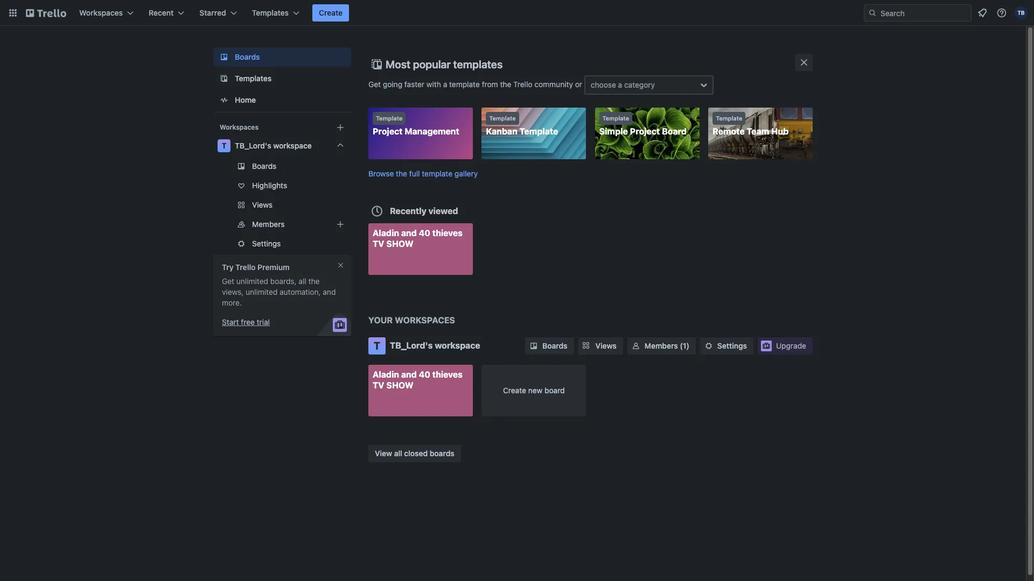 Task type: vqa. For each thing, say whether or not it's contained in the screenshot.
FILTERS button on the top
no



Task type: locate. For each thing, give the bounding box(es) containing it.
0 vertical spatial the
[[500, 80, 511, 89]]

try
[[222, 263, 234, 272]]

2 horizontal spatial the
[[500, 80, 511, 89]]

1 horizontal spatial workspace
[[435, 341, 480, 351]]

0 vertical spatial and
[[401, 228, 417, 238]]

views
[[252, 200, 273, 210], [595, 341, 617, 351]]

0 horizontal spatial t
[[222, 141, 227, 150]]

0 vertical spatial trello
[[513, 80, 532, 89]]

trello right try
[[235, 263, 256, 272]]

create
[[319, 8, 343, 17], [503, 386, 526, 395]]

0 horizontal spatial views
[[252, 200, 273, 210]]

view all closed boards
[[375, 449, 454, 458]]

a
[[443, 80, 447, 89], [618, 80, 622, 89]]

views link
[[213, 197, 351, 214], [578, 338, 623, 355]]

the for get going faster with a template from the trello community or
[[500, 80, 511, 89]]

1 vertical spatial create
[[503, 386, 526, 395]]

1 vertical spatial t
[[374, 340, 380, 352]]

tv for 1st 'aladin and 40 thieves tv show' link from the bottom of the page
[[373, 381, 384, 390]]

your
[[368, 316, 393, 325]]

highlights link
[[213, 177, 351, 194]]

0 vertical spatial thieves
[[432, 228, 463, 238]]

0 vertical spatial all
[[299, 277, 306, 286]]

thieves
[[432, 228, 463, 238], [432, 370, 463, 380]]

template kanban template
[[486, 115, 558, 136]]

a right the with
[[443, 80, 447, 89]]

full
[[409, 169, 420, 178]]

template up the remote
[[716, 115, 742, 122]]

boards link for highlights
[[213, 158, 351, 175]]

settings right sm image
[[717, 341, 747, 351]]

2 vertical spatial boards link
[[525, 338, 574, 355]]

the
[[500, 80, 511, 89], [396, 169, 407, 178], [308, 277, 320, 286]]

0 horizontal spatial workspace
[[273, 141, 312, 150]]

1 vertical spatial trello
[[235, 263, 256, 272]]

and inside try trello premium get unlimited boards, all the views, unlimited automation, and more.
[[323, 288, 336, 297]]

tb_lord's up the highlights
[[235, 141, 271, 150]]

project inside template simple project board
[[630, 127, 660, 136]]

workspaces button
[[73, 4, 140, 22]]

faster
[[404, 80, 424, 89]]

0 horizontal spatial get
[[222, 277, 234, 286]]

aladin
[[373, 228, 399, 238], [373, 370, 399, 380]]

0 horizontal spatial all
[[299, 277, 306, 286]]

tb_lord's workspace down workspaces
[[390, 341, 480, 351]]

workspace
[[273, 141, 312, 150], [435, 341, 480, 351]]

2 project from the left
[[630, 127, 660, 136]]

new
[[528, 386, 543, 395]]

1 vertical spatial show
[[386, 381, 414, 390]]

all up automation,
[[299, 277, 306, 286]]

2 vertical spatial and
[[401, 370, 417, 380]]

0 vertical spatial templates
[[252, 8, 289, 17]]

1 vertical spatial members
[[645, 341, 678, 351]]

1 vertical spatial boards link
[[213, 158, 351, 175]]

settings link down members link
[[213, 235, 351, 253]]

1 horizontal spatial a
[[618, 80, 622, 89]]

get
[[368, 80, 381, 89], [222, 277, 234, 286]]

boards link
[[213, 47, 351, 67], [213, 158, 351, 175], [525, 338, 574, 355]]

settings
[[252, 239, 281, 248], [717, 341, 747, 351]]

40 for 1st 'aladin and 40 thieves tv show' link from the bottom of the page
[[419, 370, 430, 380]]

gallery
[[455, 169, 478, 178]]

0 vertical spatial workspace
[[273, 141, 312, 150]]

0 vertical spatial views
[[252, 200, 273, 210]]

members
[[252, 220, 285, 229], [645, 341, 678, 351]]

2 vertical spatial the
[[308, 277, 320, 286]]

1 aladin from the top
[[373, 228, 399, 238]]

template
[[376, 115, 403, 122], [489, 115, 516, 122], [603, 115, 629, 122], [716, 115, 742, 122], [520, 127, 558, 136]]

0 horizontal spatial trello
[[235, 263, 256, 272]]

sm image
[[528, 341, 539, 352], [631, 341, 641, 352]]

2 40 from the top
[[419, 370, 430, 380]]

template down templates at the left of the page
[[449, 80, 480, 89]]

0 horizontal spatial tb_lord's
[[235, 141, 271, 150]]

1 horizontal spatial create
[[503, 386, 526, 395]]

members left (1)
[[645, 341, 678, 351]]

1 vertical spatial get
[[222, 277, 234, 286]]

1 vertical spatial all
[[394, 449, 402, 458]]

template for simple
[[603, 115, 629, 122]]

unlimited
[[236, 277, 268, 286], [246, 288, 278, 297]]

and for 1st 'aladin and 40 thieves tv show' link from the bottom of the page
[[401, 370, 417, 380]]

1 horizontal spatial sm image
[[631, 341, 641, 352]]

viewed
[[429, 206, 458, 216]]

start free trial button
[[222, 317, 270, 328]]

board image
[[218, 51, 231, 64]]

home image
[[218, 94, 231, 107]]

search image
[[868, 9, 877, 17]]

1 horizontal spatial the
[[396, 169, 407, 178]]

all right view
[[394, 449, 402, 458]]

board
[[662, 127, 687, 136]]

0 vertical spatial aladin
[[373, 228, 399, 238]]

templates up home
[[235, 74, 272, 83]]

unlimited up views,
[[236, 277, 268, 286]]

a right "choose"
[[618, 80, 622, 89]]

show for first 'aladin and 40 thieves tv show' link from the top
[[386, 239, 414, 249]]

1 horizontal spatial settings
[[717, 341, 747, 351]]

tyler black (tylerblack44) image
[[1015, 6, 1028, 19]]

0 horizontal spatial tb_lord's workspace
[[235, 141, 312, 150]]

tb_lord's workspace
[[235, 141, 312, 150], [390, 341, 480, 351]]

1 vertical spatial unlimited
[[246, 288, 278, 297]]

template down going
[[376, 115, 403, 122]]

1 horizontal spatial tb_lord's workspace
[[390, 341, 480, 351]]

create for create
[[319, 8, 343, 17]]

1 horizontal spatial trello
[[513, 80, 532, 89]]

2 aladin and 40 thieves tv show from the top
[[373, 370, 463, 390]]

t down home icon
[[222, 141, 227, 150]]

1 40 from the top
[[419, 228, 430, 238]]

0 vertical spatial 40
[[419, 228, 430, 238]]

starred
[[199, 8, 226, 17]]

upgrade button
[[758, 338, 813, 355]]

try trello premium get unlimited boards, all the views, unlimited automation, and more.
[[222, 263, 336, 308]]

tv for first 'aladin and 40 thieves tv show' link from the top
[[373, 239, 384, 249]]

create inside button
[[319, 8, 343, 17]]

1 vertical spatial thieves
[[432, 370, 463, 380]]

get going faster with a template from the trello community or
[[368, 80, 584, 89]]

0 vertical spatial boards link
[[213, 47, 351, 67]]

1 vertical spatial aladin and 40 thieves tv show link
[[368, 365, 473, 417]]

template right full
[[422, 169, 452, 178]]

boards up board
[[542, 341, 567, 351]]

2 aladin from the top
[[373, 370, 399, 380]]

tb_lord's workspace up the highlights
[[235, 141, 312, 150]]

1 vertical spatial the
[[396, 169, 407, 178]]

1 horizontal spatial t
[[374, 340, 380, 352]]

and
[[401, 228, 417, 238], [323, 288, 336, 297], [401, 370, 417, 380]]

the up automation,
[[308, 277, 320, 286]]

1 aladin and 40 thieves tv show from the top
[[373, 228, 463, 249]]

1 show from the top
[[386, 239, 414, 249]]

0 horizontal spatial create
[[319, 8, 343, 17]]

0 vertical spatial show
[[386, 239, 414, 249]]

aladin for 1st 'aladin and 40 thieves tv show' link from the bottom of the page
[[373, 370, 399, 380]]

start
[[222, 318, 239, 327]]

trello left community
[[513, 80, 532, 89]]

view all closed boards button
[[368, 445, 461, 462]]

tb_lord's down your workspaces
[[390, 341, 433, 351]]

aladin and 40 thieves tv show for 1st 'aladin and 40 thieves tv show' link from the bottom of the page
[[373, 370, 463, 390]]

choose
[[591, 80, 616, 89]]

more.
[[222, 298, 242, 308]]

1 tv from the top
[[373, 239, 384, 249]]

workspaces
[[79, 8, 123, 17], [220, 123, 259, 131]]

0 vertical spatial tb_lord's workspace
[[235, 141, 312, 150]]

template inside template project management
[[376, 115, 403, 122]]

t down your at the left bottom of page
[[374, 340, 380, 352]]

1 vertical spatial workspace
[[435, 341, 480, 351]]

2 vertical spatial boards
[[542, 341, 567, 351]]

highlights
[[252, 181, 287, 190]]

1 vertical spatial tb_lord's workspace
[[390, 341, 480, 351]]

1 horizontal spatial get
[[368, 80, 381, 89]]

0 horizontal spatial sm image
[[528, 341, 539, 352]]

get left going
[[368, 80, 381, 89]]

boards up the highlights
[[252, 162, 277, 171]]

0 horizontal spatial members
[[252, 220, 285, 229]]

template for remote
[[716, 115, 742, 122]]

templates right starred dropdown button
[[252, 8, 289, 17]]

2 sm image from the left
[[631, 341, 641, 352]]

tv
[[373, 239, 384, 249], [373, 381, 384, 390]]

sm image up create new board on the bottom of the page
[[528, 341, 539, 352]]

all
[[299, 277, 306, 286], [394, 449, 402, 458]]

workspaces inside dropdown button
[[79, 8, 123, 17]]

boards link up highlights link in the top of the page
[[213, 158, 351, 175]]

1 vertical spatial tb_lord's
[[390, 341, 433, 351]]

workspace up highlights link in the top of the page
[[273, 141, 312, 150]]

the right from
[[500, 80, 511, 89]]

1 horizontal spatial settings link
[[700, 338, 754, 355]]

members down the highlights
[[252, 220, 285, 229]]

popular
[[413, 58, 451, 71]]

template up kanban at top
[[489, 115, 516, 122]]

primary element
[[0, 0, 1034, 26]]

show for 1st 'aladin and 40 thieves tv show' link from the bottom of the page
[[386, 381, 414, 390]]

0 vertical spatial settings link
[[213, 235, 351, 253]]

1 vertical spatial template
[[422, 169, 452, 178]]

templates
[[453, 58, 503, 71]]

project up browse
[[373, 127, 403, 136]]

1 vertical spatial views link
[[578, 338, 623, 355]]

2 show from the top
[[386, 381, 414, 390]]

1 thieves from the top
[[432, 228, 463, 238]]

1 horizontal spatial members
[[645, 341, 678, 351]]

1 vertical spatial settings link
[[700, 338, 754, 355]]

automation,
[[280, 288, 321, 297]]

40
[[419, 228, 430, 238], [419, 370, 430, 380]]

create a workspace image
[[334, 121, 347, 134]]

sm image left 'members (1)'
[[631, 341, 641, 352]]

0 horizontal spatial the
[[308, 277, 320, 286]]

aladin and 40 thieves tv show link
[[368, 223, 473, 275], [368, 365, 473, 417]]

2 tv from the top
[[373, 381, 384, 390]]

0 vertical spatial aladin and 40 thieves tv show link
[[368, 223, 473, 275]]

template inside template remote team hub
[[716, 115, 742, 122]]

trello
[[513, 80, 532, 89], [235, 263, 256, 272]]

settings up premium
[[252, 239, 281, 248]]

1 vertical spatial 40
[[419, 370, 430, 380]]

boards link up board
[[525, 338, 574, 355]]

0 horizontal spatial workspaces
[[79, 8, 123, 17]]

settings link
[[213, 235, 351, 253], [700, 338, 754, 355]]

template up the simple
[[603, 115, 629, 122]]

t
[[222, 141, 227, 150], [374, 340, 380, 352]]

settings link right (1)
[[700, 338, 754, 355]]

0 horizontal spatial a
[[443, 80, 447, 89]]

the inside try trello premium get unlimited boards, all the views, unlimited automation, and more.
[[308, 277, 320, 286]]

0 horizontal spatial project
[[373, 127, 403, 136]]

home
[[235, 95, 256, 104]]

1 horizontal spatial workspaces
[[220, 123, 259, 131]]

1 horizontal spatial project
[[630, 127, 660, 136]]

unlimited down boards,
[[246, 288, 278, 297]]

0 vertical spatial settings
[[252, 239, 281, 248]]

0 vertical spatial tv
[[373, 239, 384, 249]]

upgrade
[[776, 341, 806, 351]]

the left full
[[396, 169, 407, 178]]

boards link up templates link
[[213, 47, 351, 67]]

workspace down workspaces
[[435, 341, 480, 351]]

1 vertical spatial boards
[[252, 162, 277, 171]]

1 horizontal spatial all
[[394, 449, 402, 458]]

open information menu image
[[996, 8, 1007, 18]]

0 vertical spatial members
[[252, 220, 285, 229]]

2 thieves from the top
[[432, 370, 463, 380]]

0 vertical spatial aladin and 40 thieves tv show
[[373, 228, 463, 249]]

project left board
[[630, 127, 660, 136]]

Search field
[[877, 5, 971, 21]]

1 project from the left
[[373, 127, 403, 136]]

1 vertical spatial and
[[323, 288, 336, 297]]

0 horizontal spatial settings
[[252, 239, 281, 248]]

templates button
[[245, 4, 306, 22]]

get up views,
[[222, 277, 234, 286]]

show
[[386, 239, 414, 249], [386, 381, 414, 390]]

template
[[449, 80, 480, 89], [422, 169, 452, 178]]

1 vertical spatial aladin and 40 thieves tv show
[[373, 370, 463, 390]]

templates
[[252, 8, 289, 17], [235, 74, 272, 83]]

1 horizontal spatial views
[[595, 341, 617, 351]]

1 vertical spatial aladin
[[373, 370, 399, 380]]

0 vertical spatial workspaces
[[79, 8, 123, 17]]

0 vertical spatial views link
[[213, 197, 351, 214]]

boards right board image
[[235, 52, 260, 61]]

template inside template simple project board
[[603, 115, 629, 122]]

0 vertical spatial create
[[319, 8, 343, 17]]

tb_lord's
[[235, 141, 271, 150], [390, 341, 433, 351]]

1 vertical spatial tv
[[373, 381, 384, 390]]



Task type: describe. For each thing, give the bounding box(es) containing it.
thieves for 1st 'aladin and 40 thieves tv show' link from the bottom of the page
[[432, 370, 463, 380]]

members for members (1)
[[645, 341, 678, 351]]

team
[[747, 127, 769, 136]]

from
[[482, 80, 498, 89]]

the for try trello premium get unlimited boards, all the views, unlimited automation, and more.
[[308, 277, 320, 286]]

free
[[241, 318, 255, 327]]

0 vertical spatial t
[[222, 141, 227, 150]]

recent button
[[142, 4, 191, 22]]

boards,
[[270, 277, 297, 286]]

1 vertical spatial settings
[[717, 341, 747, 351]]

most popular templates
[[386, 58, 503, 71]]

aladin for first 'aladin and 40 thieves tv show' link from the top
[[373, 228, 399, 238]]

all inside button
[[394, 449, 402, 458]]

templates link
[[213, 69, 351, 88]]

members for members
[[252, 220, 285, 229]]

add image
[[334, 218, 347, 231]]

create button
[[312, 4, 349, 22]]

choose a category
[[591, 80, 655, 89]]

views,
[[222, 288, 244, 297]]

templates inside popup button
[[252, 8, 289, 17]]

home link
[[213, 90, 351, 110]]

0 vertical spatial get
[[368, 80, 381, 89]]

project inside template project management
[[373, 127, 403, 136]]

workspaces
[[395, 316, 455, 325]]

your workspaces
[[368, 316, 455, 325]]

trial
[[257, 318, 270, 327]]

and for first 'aladin and 40 thieves tv show' link from the top
[[401, 228, 417, 238]]

template project management
[[373, 115, 459, 136]]

0 vertical spatial template
[[449, 80, 480, 89]]

thieves for first 'aladin and 40 thieves tv show' link from the top
[[432, 228, 463, 238]]

get inside try trello premium get unlimited boards, all the views, unlimited automation, and more.
[[222, 277, 234, 286]]

sm image
[[703, 341, 714, 352]]

starred button
[[193, 4, 243, 22]]

create for create new board
[[503, 386, 526, 395]]

boards for views
[[542, 341, 567, 351]]

premium
[[257, 263, 290, 272]]

or
[[575, 80, 582, 89]]

with
[[427, 80, 441, 89]]

0 horizontal spatial settings link
[[213, 235, 351, 253]]

create new board
[[503, 386, 565, 395]]

1 vertical spatial workspaces
[[220, 123, 259, 131]]

recently
[[390, 206, 427, 216]]

1 vertical spatial views
[[595, 341, 617, 351]]

management
[[405, 127, 459, 136]]

40 for first 'aladin and 40 thieves tv show' link from the top
[[419, 228, 430, 238]]

members link
[[213, 216, 351, 233]]

closed
[[404, 449, 428, 458]]

(1)
[[680, 341, 689, 351]]

template board image
[[218, 72, 231, 85]]

0 vertical spatial boards
[[235, 52, 260, 61]]

template for kanban
[[489, 115, 516, 122]]

browse the full template gallery
[[368, 169, 478, 178]]

1 horizontal spatial views link
[[578, 338, 623, 355]]

members (1)
[[645, 341, 689, 351]]

all inside try trello premium get unlimited boards, all the views, unlimited automation, and more.
[[299, 277, 306, 286]]

kanban
[[486, 127, 518, 136]]

1 vertical spatial templates
[[235, 74, 272, 83]]

browse the full template gallery link
[[368, 169, 478, 178]]

boards for highlights
[[252, 162, 277, 171]]

most
[[386, 58, 410, 71]]

template for project
[[376, 115, 403, 122]]

community
[[534, 80, 573, 89]]

0 vertical spatial unlimited
[[236, 277, 268, 286]]

template remote team hub
[[713, 115, 789, 136]]

template right kanban at top
[[520, 127, 558, 136]]

0 horizontal spatial views link
[[213, 197, 351, 214]]

1 horizontal spatial tb_lord's
[[390, 341, 433, 351]]

start free trial
[[222, 318, 270, 327]]

recently viewed
[[390, 206, 458, 216]]

view
[[375, 449, 392, 458]]

remote
[[713, 127, 745, 136]]

recent
[[149, 8, 174, 17]]

1 aladin and 40 thieves tv show link from the top
[[368, 223, 473, 275]]

browse
[[368, 169, 394, 178]]

1 sm image from the left
[[528, 341, 539, 352]]

template simple project board
[[599, 115, 687, 136]]

boards link for views
[[525, 338, 574, 355]]

2 aladin and 40 thieves tv show link from the top
[[368, 365, 473, 417]]

boards
[[430, 449, 454, 458]]

0 vertical spatial tb_lord's
[[235, 141, 271, 150]]

hub
[[771, 127, 789, 136]]

0 notifications image
[[976, 6, 989, 19]]

simple
[[599, 127, 628, 136]]

aladin and 40 thieves tv show for first 'aladin and 40 thieves tv show' link from the top
[[373, 228, 463, 249]]

back to home image
[[26, 4, 66, 22]]

trello inside try trello premium get unlimited boards, all the views, unlimited automation, and more.
[[235, 263, 256, 272]]

board
[[545, 386, 565, 395]]

going
[[383, 80, 402, 89]]

category
[[624, 80, 655, 89]]



